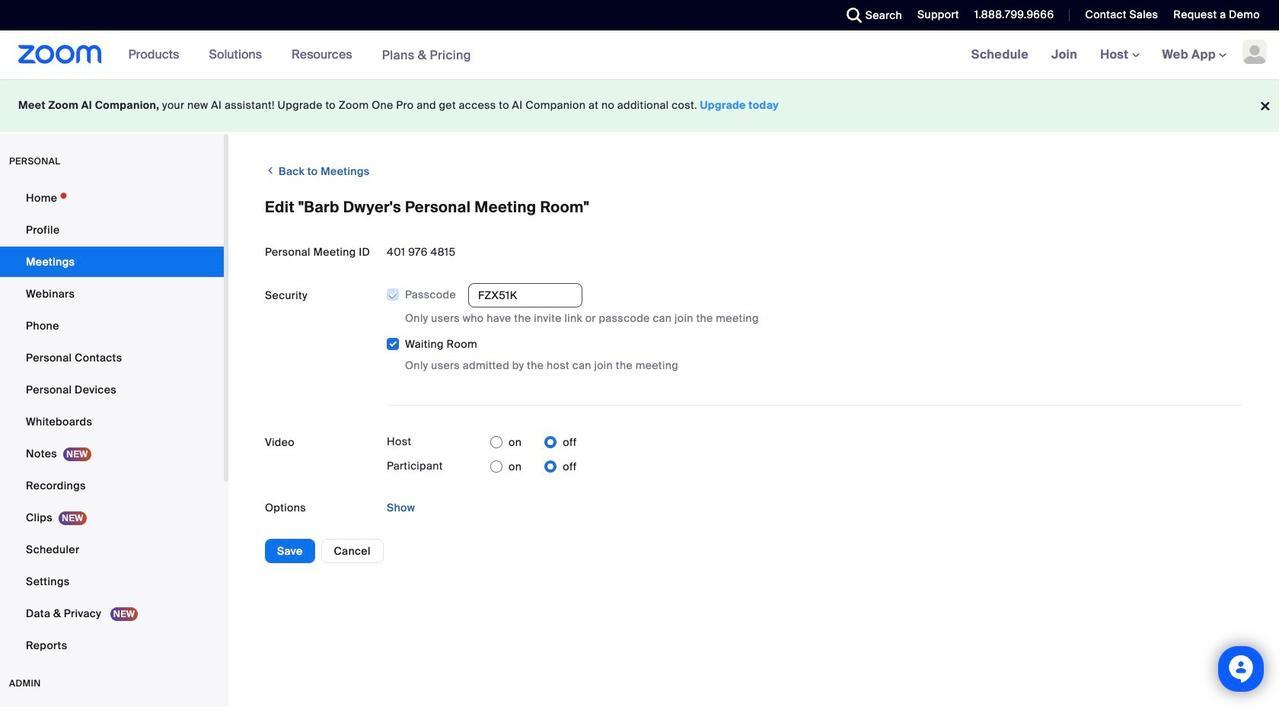 Task type: vqa. For each thing, say whether or not it's contained in the screenshot.
& inside the Personal Menu menu
no



Task type: describe. For each thing, give the bounding box(es) containing it.
personal menu menu
[[0, 183, 224, 663]]

product information navigation
[[117, 30, 483, 80]]

profile picture image
[[1243, 40, 1267, 64]]



Task type: locate. For each thing, give the bounding box(es) containing it.
footer
[[0, 79, 1279, 132]]

1 option group from the top
[[490, 430, 577, 455]]

meetings navigation
[[960, 30, 1279, 80]]

group
[[386, 283, 1243, 374]]

option group
[[490, 430, 577, 455], [490, 455, 577, 479]]

None text field
[[468, 283, 583, 308]]

left image
[[265, 163, 276, 178]]

2 option group from the top
[[490, 455, 577, 479]]

banner
[[0, 30, 1279, 80]]

zoom logo image
[[18, 45, 102, 64]]



